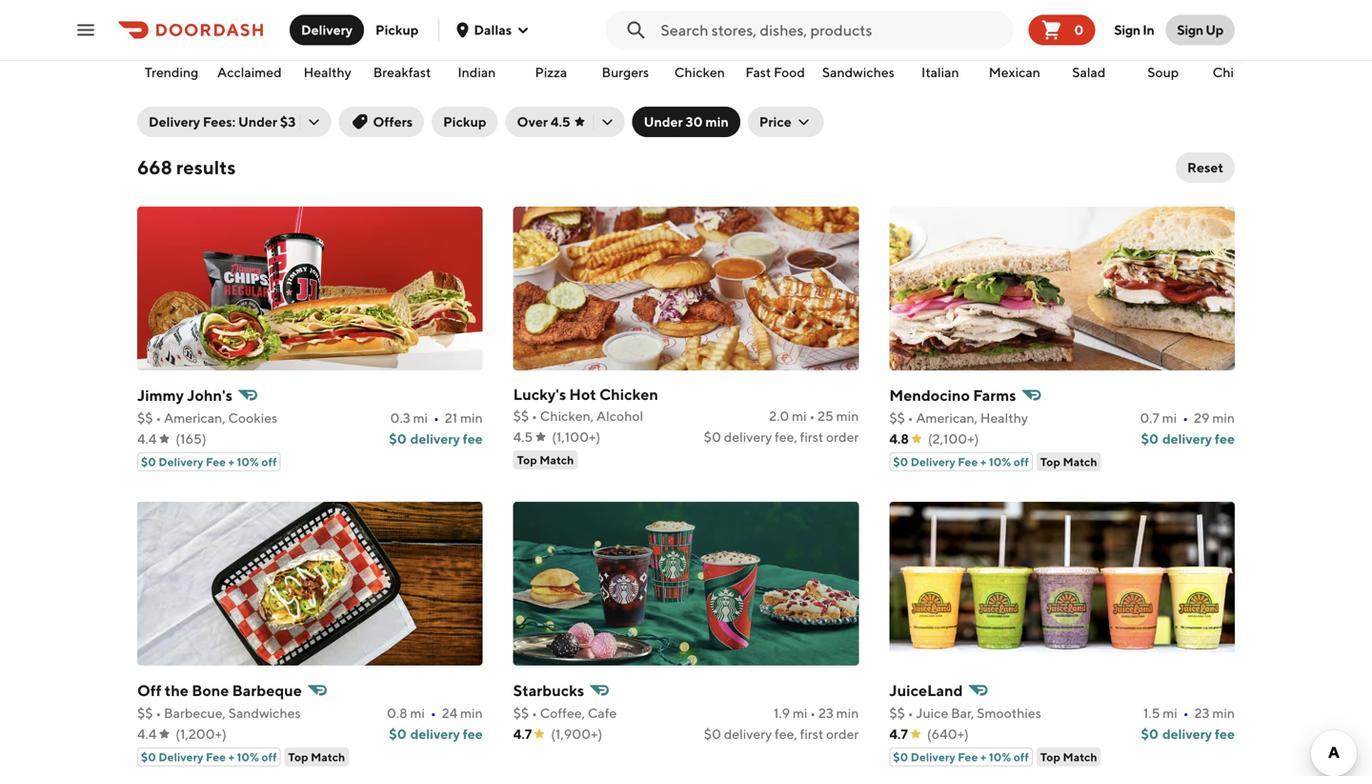 Task type: vqa. For each thing, say whether or not it's contained in the screenshot.


Task type: describe. For each thing, give the bounding box(es) containing it.
delivery down (640+) at bottom right
[[911, 751, 956, 764]]

$0 down off
[[141, 751, 156, 764]]

fee down (165)
[[206, 456, 226, 469]]

10% for mendocino farms
[[989, 456, 1011, 469]]

1 horizontal spatial healthy
[[980, 410, 1028, 426]]

• left the 25
[[810, 408, 815, 424]]

4.4 for off the bone barbeque
[[137, 727, 157, 742]]

$$ • american, cookies
[[137, 410, 277, 426]]

$​0 for 1.9
[[704, 727, 721, 742]]

american, for jimmy
[[164, 410, 226, 426]]

sign for sign up
[[1177, 22, 1204, 38]]

reset button
[[1176, 152, 1235, 183]]

match for mendocino farms
[[1063, 456, 1098, 469]]

mi for mendocino farms
[[1162, 410, 1177, 426]]

0.8
[[387, 706, 407, 722]]

min for 1.9 mi • 23 min
[[837, 706, 859, 722]]

2.0 mi • 25 min
[[769, 408, 859, 424]]

$$ down lucky's
[[513, 408, 529, 424]]

$0 delivery fee for john's
[[389, 431, 483, 447]]

0
[[1075, 22, 1084, 38]]

fees:
[[203, 114, 235, 130]]

min inside "button"
[[706, 114, 729, 130]]

min for 1.5 mi • 23 min
[[1213, 706, 1235, 722]]

farms
[[973, 386, 1017, 405]]

1.5
[[1144, 706, 1160, 722]]

sign up link
[[1166, 15, 1235, 45]]

delivery for jimmy john's
[[410, 431, 460, 447]]

burgers
[[602, 64, 649, 80]]

$0 down 4.8
[[893, 456, 909, 469]]

match for off the bone barbeque
[[311, 751, 345, 764]]

0.7
[[1140, 410, 1160, 426]]

1.9 mi • 23 min
[[774, 706, 859, 722]]

the
[[165, 682, 189, 700]]

(2,100+)
[[928, 431, 979, 447]]

delivery inside button
[[301, 22, 353, 38]]

john's
[[187, 386, 233, 405]]

in
[[1143, 22, 1155, 38]]

hot
[[569, 386, 596, 404]]

23 for 1.5 mi • 23 min
[[1195, 706, 1210, 722]]

0 horizontal spatial chicken
[[600, 386, 659, 404]]

under 30 min button
[[632, 107, 740, 137]]

mendocino farms
[[890, 386, 1017, 405]]

30
[[686, 114, 703, 130]]

$$ for starbucks
[[513, 706, 529, 722]]

$$ • chicken, alcohol
[[513, 408, 644, 424]]

trending
[[145, 64, 198, 80]]

• up 4.8
[[908, 410, 914, 426]]

delivery fees: under $3
[[149, 114, 296, 130]]

4.8
[[890, 431, 909, 447]]

$​0 delivery fee, first order for 2.0
[[704, 429, 859, 445]]

off
[[137, 682, 162, 700]]

1 under from the left
[[238, 114, 277, 130]]

24
[[442, 706, 458, 722]]

smoothies
[[977, 706, 1042, 722]]

breakfast
[[373, 64, 431, 80]]

fee for farms
[[1215, 431, 1235, 447]]

0.3 mi • 21 min
[[390, 410, 483, 426]]

2.0
[[769, 408, 789, 424]]

delivery button
[[290, 15, 364, 45]]

fee down 1.5 mi • 23 min
[[1215, 727, 1235, 742]]

barbeque
[[232, 682, 302, 700]]

0 horizontal spatial sandwiches
[[228, 706, 301, 722]]

(165)
[[176, 431, 206, 447]]

0.7 mi • 29 min
[[1140, 410, 1235, 426]]

fee for john's
[[463, 431, 483, 447]]

juiceland
[[890, 682, 963, 700]]

up
[[1206, 22, 1224, 38]]

jimmy john's
[[137, 386, 233, 405]]

price button
[[748, 107, 824, 137]]

over
[[517, 114, 548, 130]]

$0 delivery fee for the
[[389, 727, 483, 742]]

• down jimmy
[[156, 410, 161, 426]]

off for off the bone barbeque
[[262, 751, 277, 764]]

indian
[[458, 64, 496, 80]]

min for 0.8 mi • 24 min
[[460, 706, 483, 722]]

$$ • coffee, cafe
[[513, 706, 617, 722]]

$$ for mendocino farms
[[890, 410, 905, 426]]

dallas button
[[455, 22, 531, 38]]

10% for off the bone barbeque
[[237, 751, 259, 764]]

$0 down juiceland
[[893, 751, 909, 764]]

off for juiceland
[[1014, 751, 1029, 764]]

$0 delivery fee + 10% off for juiceland
[[893, 751, 1029, 764]]

pizza
[[535, 64, 567, 80]]

trending link
[[139, 0, 204, 86]]

barbecue,
[[164, 706, 226, 722]]

delivery for juiceland
[[1163, 727, 1212, 742]]

1 horizontal spatial pickup
[[443, 114, 487, 130]]

soup
[[1148, 64, 1179, 80]]

$0 down 1.5
[[1141, 727, 1159, 742]]

4.4 for jimmy john's
[[137, 431, 157, 447]]

lucky's hot chicken
[[513, 386, 659, 404]]

sign for sign in
[[1115, 22, 1141, 38]]

668 results
[[137, 156, 236, 179]]

off for mendocino farms
[[1014, 456, 1029, 469]]

mexican
[[989, 64, 1041, 80]]

bone
[[192, 682, 229, 700]]

10% for juiceland
[[989, 751, 1011, 764]]

delivery down (1,200+)
[[159, 751, 203, 764]]

open menu image
[[74, 19, 97, 41]]

juice
[[916, 706, 949, 722]]

(640+)
[[927, 727, 969, 742]]

• left 21
[[434, 410, 439, 426]]

29
[[1194, 410, 1210, 426]]

fee for off the bone barbeque
[[206, 751, 226, 764]]

under 30 min
[[644, 114, 729, 130]]

668
[[137, 156, 172, 179]]

$0 down 0.3
[[389, 431, 407, 447]]

first for 25
[[800, 429, 824, 445]]

fast food
[[746, 64, 805, 80]]

over 4.5 button
[[506, 107, 625, 137]]

+ down cookies
[[228, 456, 234, 469]]

0 vertical spatial pickup
[[376, 22, 419, 38]]

min for 0.7 mi • 29 min
[[1213, 410, 1235, 426]]

$​0 for 2.0
[[704, 429, 721, 445]]

fast
[[746, 64, 771, 80]]

offers
[[373, 114, 413, 130]]

min for 0.3 mi • 21 min
[[460, 410, 483, 426]]

$0 delivery fee + 10% off down (165)
[[141, 456, 277, 469]]

delivery left fees:
[[149, 114, 200, 130]]

mi right 2.0
[[792, 408, 807, 424]]



Task type: locate. For each thing, give the bounding box(es) containing it.
1 4.7 from the left
[[513, 727, 532, 742]]

mi
[[792, 408, 807, 424], [413, 410, 428, 426], [1162, 410, 1177, 426], [410, 706, 425, 722], [793, 706, 808, 722], [1163, 706, 1178, 722]]

mi right 1.5
[[1163, 706, 1178, 722]]

pickup up breakfast at the top of the page
[[376, 22, 419, 38]]

$0 down 0.7
[[1141, 431, 1159, 447]]

$0 down 0.8
[[389, 727, 407, 742]]

chinese
[[1213, 64, 1263, 80]]

2 23 from the left
[[1195, 706, 1210, 722]]

4.5 down lucky's
[[513, 429, 533, 445]]

2 sign from the left
[[1177, 22, 1204, 38]]

2 $​0 delivery fee, first order from the top
[[704, 727, 859, 742]]

4.7 for juiceland
[[890, 727, 908, 742]]

4.7 left (640+) at bottom right
[[890, 727, 908, 742]]

$0
[[389, 431, 407, 447], [1141, 431, 1159, 447], [141, 456, 156, 469], [893, 456, 909, 469], [389, 727, 407, 742], [1141, 727, 1159, 742], [141, 751, 156, 764], [893, 751, 909, 764]]

+ for off the bone barbeque
[[228, 751, 234, 764]]

italian
[[922, 64, 959, 80]]

• right 1.9
[[810, 706, 816, 722]]

chicken,
[[540, 408, 594, 424]]

1 vertical spatial 4.4
[[137, 727, 157, 742]]

$3
[[280, 114, 296, 130]]

fee, down 1.9
[[775, 727, 798, 742]]

order for 25
[[826, 429, 859, 445]]

american, up (2,100+)
[[916, 410, 978, 426]]

4.4 down off
[[137, 727, 157, 742]]

1 order from the top
[[826, 429, 859, 445]]

$​0 delivery fee, first order for 1.9
[[704, 727, 859, 742]]

10% down smoothies
[[989, 751, 1011, 764]]

4.7 for starbucks
[[513, 727, 532, 742]]

lucky's
[[513, 386, 566, 404]]

$0 delivery fee down 0.3 mi • 21 min
[[389, 431, 483, 447]]

fee down (2,100+)
[[958, 456, 978, 469]]

under left 30 at the top of page
[[644, 114, 683, 130]]

mi for juiceland
[[1163, 706, 1178, 722]]

min right 30 at the top of page
[[706, 114, 729, 130]]

top match for juiceland
[[1041, 751, 1098, 764]]

0 vertical spatial pickup button
[[364, 15, 430, 45]]

cafe
[[588, 706, 617, 722]]

• down off
[[156, 706, 161, 722]]

fee,
[[775, 429, 798, 445], [775, 727, 798, 742]]

delivery
[[301, 22, 353, 38], [149, 114, 200, 130], [159, 456, 203, 469], [911, 456, 956, 469], [159, 751, 203, 764], [911, 751, 956, 764]]

min
[[706, 114, 729, 130], [837, 408, 859, 424], [460, 410, 483, 426], [1213, 410, 1235, 426], [460, 706, 483, 722], [837, 706, 859, 722], [1213, 706, 1235, 722]]

23 right 1.5
[[1195, 706, 1210, 722]]

fee
[[206, 456, 226, 469], [958, 456, 978, 469], [206, 751, 226, 764], [958, 751, 978, 764]]

1 horizontal spatial sandwiches
[[822, 64, 895, 80]]

order
[[826, 429, 859, 445], [826, 727, 859, 742]]

$0 delivery fee down 1.5 mi • 23 min
[[1141, 727, 1235, 742]]

chicken up 30 at the top of page
[[675, 64, 725, 80]]

1 4.4 from the top
[[137, 431, 157, 447]]

1 vertical spatial pickup
[[443, 114, 487, 130]]

10%
[[237, 456, 259, 469], [989, 456, 1011, 469], [237, 751, 259, 764], [989, 751, 1011, 764]]

under left $3
[[238, 114, 277, 130]]

delivery for off the bone barbeque
[[410, 727, 460, 742]]

order down the 1.9 mi • 23 min
[[826, 727, 859, 742]]

1 vertical spatial pickup button
[[432, 107, 498, 137]]

first
[[800, 429, 824, 445], [800, 727, 824, 742]]

0 vertical spatial first
[[800, 429, 824, 445]]

top match for off the bone barbeque
[[288, 751, 345, 764]]

match
[[540, 454, 574, 467], [1063, 456, 1098, 469], [311, 751, 345, 764], [1063, 751, 1098, 764]]

delivery down (165)
[[159, 456, 203, 469]]

first down the 1.9 mi • 23 min
[[800, 727, 824, 742]]

min right 29
[[1213, 410, 1235, 426]]

Store search: begin typing to search for stores available on DoorDash text field
[[661, 20, 1006, 41]]

$$ for off the bone barbeque
[[137, 706, 153, 722]]

sign left up at the top right
[[1177, 22, 1204, 38]]

chicken
[[675, 64, 725, 80], [600, 386, 659, 404]]

acclaimed link
[[213, 0, 286, 86]]

mi for jimmy john's
[[413, 410, 428, 426]]

delivery right acclaimed link
[[301, 22, 353, 38]]

4.5
[[551, 114, 571, 130], [513, 429, 533, 445]]

top match
[[517, 454, 574, 467], [1041, 456, 1098, 469], [288, 751, 345, 764], [1041, 751, 1098, 764]]

healthy down farms
[[980, 410, 1028, 426]]

0 horizontal spatial 4.7
[[513, 727, 532, 742]]

1 $​0 from the top
[[704, 429, 721, 445]]

top for off the bone barbeque
[[288, 751, 308, 764]]

pickup button down 'indian'
[[432, 107, 498, 137]]

23 for 1.9 mi • 23 min
[[819, 706, 834, 722]]

pickup button
[[364, 15, 430, 45], [432, 107, 498, 137]]

0.3
[[390, 410, 410, 426]]

$​0 delivery fee, first order down 2.0
[[704, 429, 859, 445]]

+ down "$$ • juice bar, smoothies"
[[981, 751, 987, 764]]

+ down $$ • barbecue, sandwiches at left bottom
[[228, 751, 234, 764]]

$0 delivery fee + 10% off down (2,100+)
[[893, 456, 1029, 469]]

offers button
[[339, 107, 424, 137]]

american, for mendocino
[[916, 410, 978, 426]]

order down the 25
[[826, 429, 859, 445]]

match for juiceland
[[1063, 751, 1098, 764]]

1 23 from the left
[[819, 706, 834, 722]]

$$ • american, healthy
[[890, 410, 1028, 426]]

0 vertical spatial $​0
[[704, 429, 721, 445]]

0 vertical spatial healthy
[[304, 64, 352, 80]]

+
[[228, 456, 234, 469], [981, 456, 987, 469], [228, 751, 234, 764], [981, 751, 987, 764]]

reset
[[1188, 160, 1224, 175]]

american,
[[164, 410, 226, 426], [916, 410, 978, 426]]

$$ • barbecue, sandwiches
[[137, 706, 301, 722]]

(1,900+)
[[551, 727, 603, 742]]

•
[[532, 408, 537, 424], [810, 408, 815, 424], [156, 410, 161, 426], [434, 410, 439, 426], [908, 410, 914, 426], [1183, 410, 1189, 426], [156, 706, 161, 722], [431, 706, 436, 722], [532, 706, 537, 722], [810, 706, 816, 722], [908, 706, 914, 722], [1184, 706, 1189, 722]]

pickup down 'indian'
[[443, 114, 487, 130]]

0 horizontal spatial 23
[[819, 706, 834, 722]]

fee
[[463, 431, 483, 447], [1215, 431, 1235, 447], [463, 727, 483, 742], [1215, 727, 1235, 742]]

$​0 delivery fee, first order down 1.9
[[704, 727, 859, 742]]

mi right 0.3
[[413, 410, 428, 426]]

+ for juiceland
[[981, 751, 987, 764]]

sign in link
[[1103, 11, 1166, 49]]

25
[[818, 408, 834, 424]]

healthy
[[304, 64, 352, 80], [980, 410, 1028, 426]]

fee, down 2.0
[[775, 429, 798, 445]]

off down barbeque
[[262, 751, 277, 764]]

off the bone barbeque
[[137, 682, 302, 700]]

dallas
[[474, 22, 512, 38]]

$$ for jimmy john's
[[137, 410, 153, 426]]

1 vertical spatial 4.5
[[513, 429, 533, 445]]

0 horizontal spatial 4.5
[[513, 429, 533, 445]]

$$ left juice
[[890, 706, 905, 722]]

10% down cookies
[[237, 456, 259, 469]]

under
[[238, 114, 277, 130], [644, 114, 683, 130]]

mi right 0.8
[[410, 706, 425, 722]]

american, up (165)
[[164, 410, 226, 426]]

2 under from the left
[[644, 114, 683, 130]]

top for juiceland
[[1041, 751, 1061, 764]]

chicken up the alcohol
[[600, 386, 659, 404]]

starbucks
[[513, 682, 584, 700]]

healthy down delivery button
[[304, 64, 352, 80]]

2 $​0 from the top
[[704, 727, 721, 742]]

1 vertical spatial $​0
[[704, 727, 721, 742]]

1 horizontal spatial sign
[[1177, 22, 1204, 38]]

0 horizontal spatial pickup button
[[364, 15, 430, 45]]

• left juice
[[908, 706, 914, 722]]

(1,200+)
[[176, 727, 227, 742]]

$$ up 4.8
[[890, 410, 905, 426]]

1 horizontal spatial chicken
[[675, 64, 725, 80]]

$0 delivery fee
[[389, 431, 483, 447], [1141, 431, 1235, 447], [389, 727, 483, 742], [1141, 727, 1235, 742]]

$$ down off
[[137, 706, 153, 722]]

order for 23
[[826, 727, 859, 742]]

0 vertical spatial order
[[826, 429, 859, 445]]

23
[[819, 706, 834, 722], [1195, 706, 1210, 722]]

sign left in
[[1115, 22, 1141, 38]]

1 sign from the left
[[1115, 22, 1141, 38]]

1 vertical spatial fee,
[[775, 727, 798, 742]]

1 vertical spatial order
[[826, 727, 859, 742]]

1 american, from the left
[[164, 410, 226, 426]]

pickup button up breakfast at the top of the page
[[364, 15, 430, 45]]

$$
[[513, 408, 529, 424], [137, 410, 153, 426], [890, 410, 905, 426], [137, 706, 153, 722], [513, 706, 529, 722], [890, 706, 905, 722]]

results
[[176, 156, 236, 179]]

23 right 1.9
[[819, 706, 834, 722]]

delivery down (2,100+)
[[911, 456, 956, 469]]

• right 1.5
[[1184, 706, 1189, 722]]

salad
[[1072, 64, 1106, 80]]

$0 delivery fee + 10% off down (640+) at bottom right
[[893, 751, 1029, 764]]

4.7 down $$ • coffee, cafe
[[513, 727, 532, 742]]

fee for the
[[463, 727, 483, 742]]

$0 delivery fee + 10% off for mendocino farms
[[893, 456, 1029, 469]]

min right the 25
[[837, 408, 859, 424]]

1 fee, from the top
[[775, 429, 798, 445]]

jimmy
[[137, 386, 184, 405]]

• left 24
[[431, 706, 436, 722]]

$$ down starbucks
[[513, 706, 529, 722]]

fee down (1,200+)
[[206, 751, 226, 764]]

fee down 0.8 mi • 24 min
[[463, 727, 483, 742]]

+ down $$ • american, healthy
[[981, 456, 987, 469]]

fee down the "0.7 mi • 29 min"
[[1215, 431, 1235, 447]]

delivery for mendocino farms
[[1163, 431, 1212, 447]]

fee for mendocino farms
[[958, 456, 978, 469]]

1 horizontal spatial 4.7
[[890, 727, 908, 742]]

off down cookies
[[262, 456, 277, 469]]

$$ for juiceland
[[890, 706, 905, 722]]

next button of carousel image
[[1226, 32, 1245, 51]]

1 vertical spatial sandwiches
[[228, 706, 301, 722]]

0 vertical spatial $​0 delivery fee, first order
[[704, 429, 859, 445]]

fee down (640+) at bottom right
[[958, 751, 978, 764]]

2 order from the top
[[826, 727, 859, 742]]

1 horizontal spatial under
[[644, 114, 683, 130]]

top for mendocino farms
[[1041, 456, 1061, 469]]

4.5 inside button
[[551, 114, 571, 130]]

4.7
[[513, 727, 532, 742], [890, 727, 908, 742]]

first down 2.0 mi • 25 min
[[800, 429, 824, 445]]

sign up
[[1177, 22, 1224, 38]]

2 first from the top
[[800, 727, 824, 742]]

bar,
[[951, 706, 975, 722]]

coffee,
[[540, 706, 585, 722]]

fee, for 2.0
[[775, 429, 798, 445]]

food
[[774, 64, 805, 80]]

mi right 0.7
[[1162, 410, 1177, 426]]

top match for mendocino farms
[[1041, 456, 1098, 469]]

+ for mendocino farms
[[981, 456, 987, 469]]

acclaimed
[[217, 64, 282, 80]]

0 vertical spatial fee,
[[775, 429, 798, 445]]

sandwiches down barbeque
[[228, 706, 301, 722]]

21
[[445, 410, 458, 426]]

1 horizontal spatial 23
[[1195, 706, 1210, 722]]

4.4 left (165)
[[137, 431, 157, 447]]

1.9
[[774, 706, 790, 722]]

under inside "button"
[[644, 114, 683, 130]]

off down farms
[[1014, 456, 1029, 469]]

1 vertical spatial $​0 delivery fee, first order
[[704, 727, 859, 742]]

1 vertical spatial first
[[800, 727, 824, 742]]

2 4.4 from the top
[[137, 727, 157, 742]]

fee for juiceland
[[958, 751, 978, 764]]

fee down 0.3 mi • 21 min
[[463, 431, 483, 447]]

top
[[517, 454, 537, 467], [1041, 456, 1061, 469], [288, 751, 308, 764], [1041, 751, 1061, 764]]

• down starbucks
[[532, 706, 537, 722]]

1 horizontal spatial pickup button
[[432, 107, 498, 137]]

1 horizontal spatial 4.5
[[551, 114, 571, 130]]

0 vertical spatial chicken
[[675, 64, 725, 80]]

$0 delivery fee + 10% off
[[141, 456, 277, 469], [893, 456, 1029, 469], [141, 751, 277, 764], [893, 751, 1029, 764]]

min right 1.5
[[1213, 706, 1235, 722]]

4.4
[[137, 431, 157, 447], [137, 727, 157, 742]]

1.5 mi • 23 min
[[1144, 706, 1235, 722]]

min for 2.0 mi • 25 min
[[837, 408, 859, 424]]

fee, for 1.9
[[775, 727, 798, 742]]

over 4.5
[[517, 114, 571, 130]]

0 horizontal spatial under
[[238, 114, 277, 130]]

min right 24
[[460, 706, 483, 722]]

mi right 1.9
[[793, 706, 808, 722]]

0 vertical spatial 4.5
[[551, 114, 571, 130]]

• down lucky's
[[532, 408, 537, 424]]

$0 down jimmy
[[141, 456, 156, 469]]

mendocino
[[890, 386, 970, 405]]

min right 21
[[460, 410, 483, 426]]

delivery
[[724, 429, 772, 445], [410, 431, 460, 447], [1163, 431, 1212, 447], [410, 727, 460, 742], [724, 727, 772, 742], [1163, 727, 1212, 742]]

1 first from the top
[[800, 429, 824, 445]]

off down smoothies
[[1014, 751, 1029, 764]]

$0 delivery fee down the "0.7 mi • 29 min"
[[1141, 431, 1235, 447]]

10% down $$ • american, healthy
[[989, 456, 1011, 469]]

0 vertical spatial 4.4
[[137, 431, 157, 447]]

1 vertical spatial chicken
[[600, 386, 659, 404]]

10% down $$ • barbecue, sandwiches at left bottom
[[237, 751, 259, 764]]

sandwiches down store search: begin typing to search for stores available on doordash text box
[[822, 64, 895, 80]]

0 horizontal spatial pickup
[[376, 22, 419, 38]]

$0 delivery fee for farms
[[1141, 431, 1235, 447]]

1 horizontal spatial american,
[[916, 410, 978, 426]]

sign in
[[1115, 22, 1155, 38]]

0 horizontal spatial american,
[[164, 410, 226, 426]]

$$ • juice bar, smoothies
[[890, 706, 1042, 722]]

2 fee, from the top
[[775, 727, 798, 742]]

$0 delivery fee + 10% off down (1,200+)
[[141, 751, 277, 764]]

1 vertical spatial healthy
[[980, 410, 1028, 426]]

4.5 right over
[[551, 114, 571, 130]]

$0 delivery fee + 10% off for off the bone barbeque
[[141, 751, 277, 764]]

2 american, from the left
[[916, 410, 978, 426]]

• left 29
[[1183, 410, 1189, 426]]

first for 23
[[800, 727, 824, 742]]

0.8 mi • 24 min
[[387, 706, 483, 722]]

0 horizontal spatial healthy
[[304, 64, 352, 80]]

0 horizontal spatial sign
[[1115, 22, 1141, 38]]

0 button
[[1029, 15, 1095, 45]]

price
[[759, 114, 792, 130]]

0 vertical spatial sandwiches
[[822, 64, 895, 80]]

mi for off the bone barbeque
[[410, 706, 425, 722]]

cookies
[[228, 410, 277, 426]]

2 4.7 from the left
[[890, 727, 908, 742]]

alcohol
[[597, 408, 644, 424]]

1 $​0 delivery fee, first order from the top
[[704, 429, 859, 445]]

(1,100+)
[[552, 429, 601, 445]]



